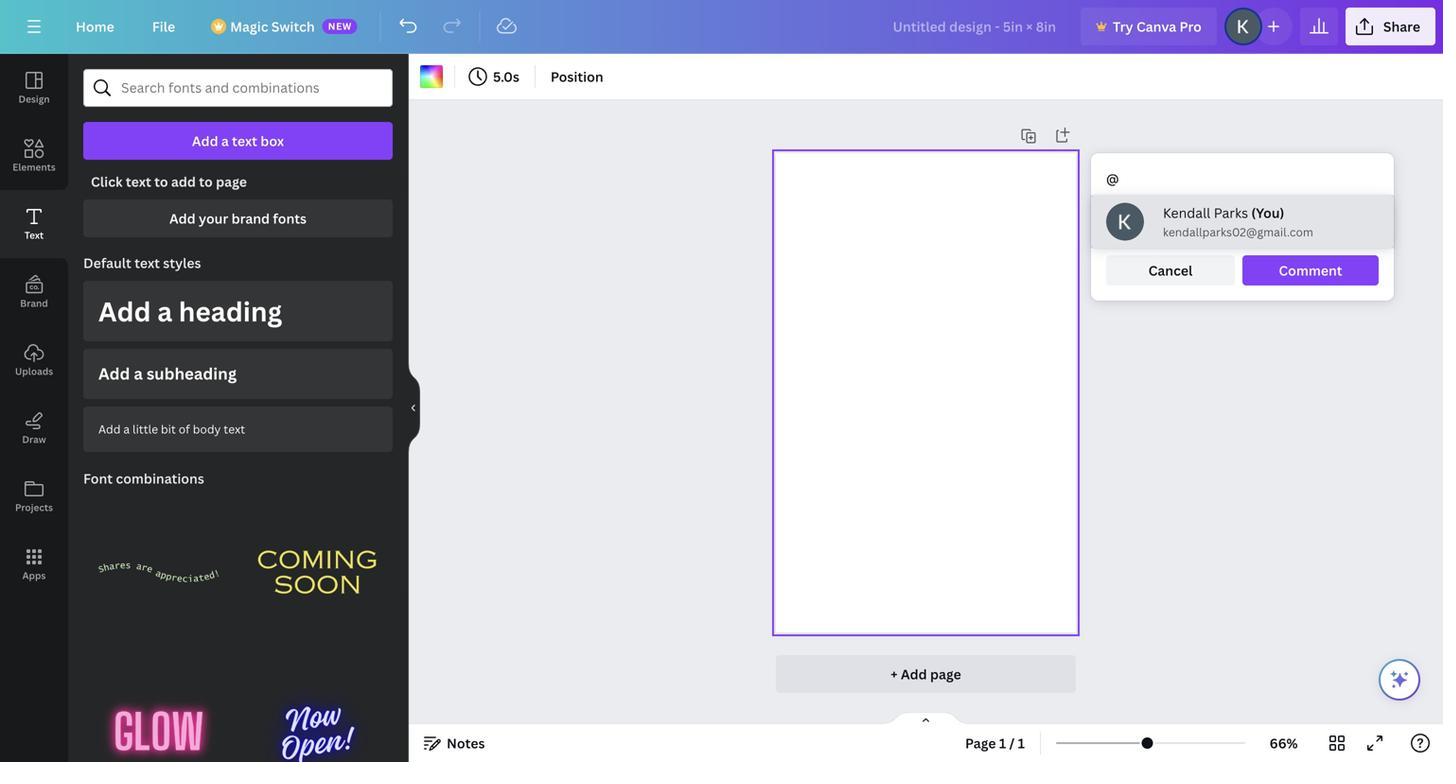 Task type: describe. For each thing, give the bounding box(es) containing it.
share
[[1384, 18, 1421, 35]]

combinations
[[116, 470, 204, 488]]

side panel tab list
[[0, 54, 68, 599]]

page inside button
[[930, 666, 961, 684]]

cancel
[[1149, 262, 1193, 280]]

page
[[966, 735, 996, 753]]

home
[[76, 18, 114, 35]]

page 1 / 1
[[966, 735, 1025, 753]]

add your brand fonts
[[169, 210, 307, 228]]

design button
[[0, 54, 68, 122]]

cancel button
[[1107, 256, 1235, 286]]

hide image
[[408, 363, 420, 454]]

@
[[1107, 170, 1119, 188]]

heading
[[179, 293, 282, 329]]

elements
[[13, 161, 56, 174]]

brand
[[232, 210, 270, 228]]

elements button
[[0, 122, 68, 190]]

0 vertical spatial page
[[216, 173, 247, 191]]

body
[[193, 422, 221, 437]]

your
[[199, 210, 228, 228]]

add a text box button
[[83, 122, 393, 160]]

add your brand fonts button
[[83, 200, 393, 238]]

file button
[[137, 8, 190, 45]]

position button
[[543, 62, 611, 92]]

switch
[[271, 18, 315, 35]]

notes
[[447, 735, 485, 753]]

add a little bit of body text button
[[83, 407, 393, 452]]

comment button
[[1243, 256, 1379, 286]]

subheading
[[147, 363, 237, 385]]

1 1 from the left
[[999, 735, 1006, 753]]

(you)
[[1252, 204, 1285, 222]]

styles
[[163, 254, 201, 272]]

+
[[891, 666, 898, 684]]

new
[[328, 20, 352, 33]]

little
[[133, 422, 158, 437]]

2 1 from the left
[[1018, 735, 1025, 753]]

show pages image
[[881, 712, 972, 727]]

box
[[261, 132, 284, 150]]

design
[[18, 93, 50, 106]]

try canva pro button
[[1081, 8, 1217, 45]]

add a heading
[[98, 293, 282, 329]]

Design title text field
[[878, 8, 1073, 45]]

fonts
[[273, 210, 307, 228]]

try canva pro
[[1113, 18, 1202, 35]]

+ add page button
[[776, 656, 1076, 694]]

click text to add to page
[[91, 173, 247, 191]]

add for add a text box
[[192, 132, 218, 150]]

font combinations
[[83, 470, 204, 488]]

default
[[83, 254, 131, 272]]

66%
[[1270, 735, 1298, 753]]

text left the styles
[[135, 254, 160, 272]]

text
[[25, 229, 44, 242]]

magic
[[230, 18, 268, 35]]

try
[[1113, 18, 1134, 35]]

#ffffff image
[[420, 65, 443, 88]]

kendall parks (you) kendallparks02@gmail.com
[[1163, 204, 1314, 240]]

file
[[152, 18, 175, 35]]

a for text
[[221, 132, 229, 150]]

pro
[[1180, 18, 1202, 35]]

add for add a little bit of body text
[[98, 422, 121, 437]]

brand
[[20, 297, 48, 310]]

+ add page
[[891, 666, 961, 684]]

add inside button
[[901, 666, 927, 684]]

bit
[[161, 422, 176, 437]]



Task type: vqa. For each thing, say whether or not it's contained in the screenshot.
a for little
yes



Task type: locate. For each thing, give the bounding box(es) containing it.
1 horizontal spatial 1
[[1018, 735, 1025, 753]]

text
[[232, 132, 257, 150], [126, 173, 151, 191], [135, 254, 160, 272], [224, 422, 245, 437]]

text right the click
[[126, 173, 151, 191]]

page up show pages image
[[930, 666, 961, 684]]

a
[[221, 132, 229, 150], [157, 293, 172, 329], [134, 363, 143, 385], [123, 422, 130, 437]]

add right +
[[901, 666, 927, 684]]

add a little bit of body text
[[98, 422, 245, 437]]

0 horizontal spatial to
[[154, 173, 168, 191]]

to
[[154, 173, 168, 191], [199, 173, 213, 191]]

page up the add your brand fonts button on the top of the page
[[216, 173, 247, 191]]

Search fonts and combinations search field
[[121, 70, 355, 106]]

0 horizontal spatial 1
[[999, 735, 1006, 753]]

notes button
[[416, 729, 493, 759]]

add left your
[[169, 210, 196, 228]]

1 to from the left
[[154, 173, 168, 191]]

main menu bar
[[0, 0, 1444, 54]]

/
[[1010, 735, 1015, 753]]

parks
[[1214, 204, 1249, 222]]

1 left /
[[999, 735, 1006, 753]]

draw button
[[0, 395, 68, 463]]

a for heading
[[157, 293, 172, 329]]

comment
[[1279, 262, 1343, 280]]

a down the styles
[[157, 293, 172, 329]]

click
[[91, 173, 123, 191]]

projects
[[15, 502, 53, 514]]

canva
[[1137, 18, 1177, 35]]

add left subheading
[[98, 363, 130, 385]]

a inside add a text box button
[[221, 132, 229, 150]]

to left add
[[154, 173, 168, 191]]

add a subheading button
[[83, 349, 393, 399]]

add for add a subheading
[[98, 363, 130, 385]]

of
[[179, 422, 190, 437]]

5.0s button
[[463, 62, 527, 92]]

a inside add a heading button
[[157, 293, 172, 329]]

share button
[[1346, 8, 1436, 45]]

uploads
[[15, 365, 53, 378]]

add
[[171, 173, 196, 191]]

kendall
[[1163, 204, 1211, 222]]

draw
[[22, 434, 46, 446]]

text button
[[0, 190, 68, 258]]

add for add a heading
[[98, 293, 151, 329]]

position
[[551, 68, 604, 86]]

apps button
[[0, 531, 68, 599]]

add down default
[[98, 293, 151, 329]]

text left box at the top left of the page
[[232, 132, 257, 150]]

5.0s
[[493, 68, 520, 86]]

1 horizontal spatial page
[[930, 666, 961, 684]]

default text styles
[[83, 254, 201, 272]]

text right body
[[224, 422, 245, 437]]

apps
[[22, 570, 46, 583]]

kendallparks02@gmail.com
[[1163, 224, 1314, 240]]

1 right /
[[1018, 735, 1025, 753]]

66% button
[[1253, 729, 1315, 759]]

uploads button
[[0, 327, 68, 395]]

add a subheading
[[98, 363, 237, 385]]

1 horizontal spatial to
[[199, 173, 213, 191]]

1 vertical spatial page
[[930, 666, 961, 684]]

magic switch
[[230, 18, 315, 35]]

add up add
[[192, 132, 218, 150]]

0 horizontal spatial page
[[216, 173, 247, 191]]

font
[[83, 470, 113, 488]]

1
[[999, 735, 1006, 753], [1018, 735, 1025, 753]]

add a text box
[[192, 132, 284, 150]]

a left subheading
[[134, 363, 143, 385]]

to right add
[[199, 173, 213, 191]]

home link
[[61, 8, 129, 45]]

add a heading button
[[83, 281, 393, 342]]

Comment draft. Add a comment or @mention. text field
[[1107, 168, 1379, 210]]

a left box at the top left of the page
[[221, 132, 229, 150]]

projects button
[[0, 463, 68, 531]]

brand button
[[0, 258, 68, 327]]

a inside add a subheading button
[[134, 363, 143, 385]]

a for subheading
[[134, 363, 143, 385]]

2 to from the left
[[199, 173, 213, 191]]

a for little
[[123, 422, 130, 437]]

page
[[216, 173, 247, 191], [930, 666, 961, 684]]

add left little
[[98, 422, 121, 437]]

a left little
[[123, 422, 130, 437]]

canva assistant image
[[1389, 669, 1411, 692]]

a inside add a little bit of body text button
[[123, 422, 130, 437]]

add for add your brand fonts
[[169, 210, 196, 228]]

add
[[192, 132, 218, 150], [169, 210, 196, 228], [98, 293, 151, 329], [98, 363, 130, 385], [98, 422, 121, 437], [901, 666, 927, 684]]



